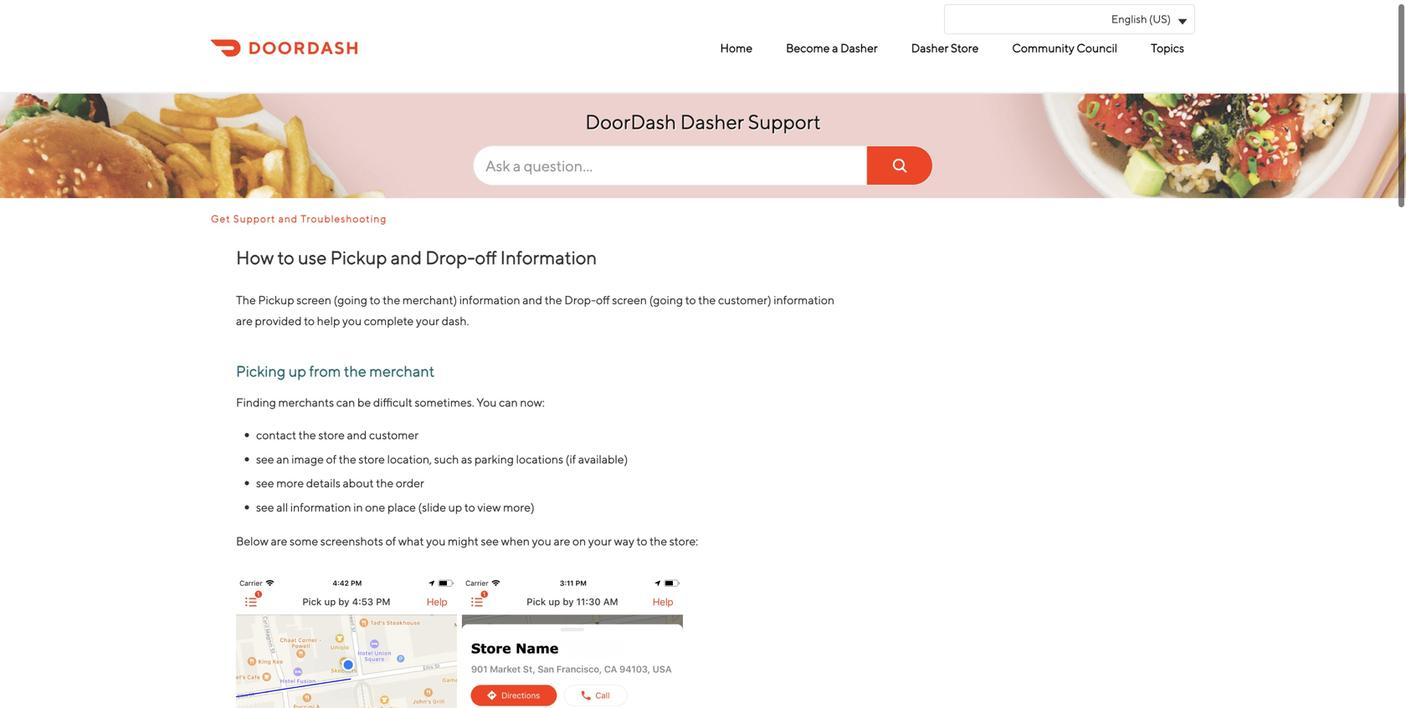 Task type: vqa. For each thing, say whether or not it's contained in the screenshot.
'get'
yes



Task type: describe. For each thing, give the bounding box(es) containing it.
support inside the get support and troubleshooting link
[[233, 213, 276, 225]]

0 vertical spatial store
[[318, 429, 345, 442]]

merchant
[[369, 362, 435, 380]]

store:
[[669, 535, 698, 549]]

home
[[720, 41, 753, 55]]

contact the store and customer
[[256, 429, 419, 442]]

you complete
[[342, 314, 414, 328]]

the down information
[[545, 293, 562, 307]]

the left order
[[376, 477, 394, 491]]

the up you complete
[[383, 293, 400, 307]]

1 vertical spatial your
[[588, 535, 612, 549]]

dasher help home image
[[211, 38, 357, 59]]

to right way
[[637, 535, 647, 549]]

location,
[[387, 453, 432, 466]]

to left help at left
[[304, 314, 315, 328]]

all
[[276, 501, 288, 515]]

see an image of the store location, such as parking locations (if available)
[[256, 453, 628, 466]]

see all information in one place (slide up to view more)
[[256, 501, 535, 515]]

might
[[448, 535, 479, 549]]

troubleshooting
[[301, 213, 387, 225]]

finding
[[236, 396, 276, 410]]

available)
[[578, 453, 628, 466]]

more
[[276, 477, 304, 491]]

screenshots
[[320, 535, 383, 549]]

how
[[236, 247, 274, 269]]

1 (going from the left
[[334, 293, 367, 307]]

the
[[236, 293, 256, 307]]

to left view
[[464, 501, 475, 515]]

menu containing home
[[469, 34, 1188, 62]]

picking
[[236, 362, 286, 380]]

pickup inside the pickup screen (going to the merchant) information and the drop-off screen (going to the customer) information are provided to help you complete your dash.
[[258, 293, 294, 307]]

Ask a question... text field
[[473, 146, 933, 186]]

become a dasher
[[786, 41, 878, 55]]

and up merchant)
[[391, 247, 422, 269]]

2 screen from the left
[[612, 293, 647, 307]]

finding merchants can be difficult sometimes. you can now:
[[236, 396, 545, 410]]

0 horizontal spatial of
[[326, 453, 337, 466]]

2 horizontal spatial are
[[554, 535, 570, 549]]

0 horizontal spatial information
[[290, 501, 351, 515]]

0 horizontal spatial dasher
[[680, 110, 744, 134]]

to up you complete
[[370, 293, 380, 307]]

become a dasher link
[[782, 34, 882, 62]]

2 horizontal spatial information
[[774, 293, 835, 307]]

image
[[291, 453, 324, 466]]

an
[[276, 453, 289, 466]]

customer
[[369, 429, 419, 442]]

see for see an image of the store location, such as parking locations (if available)
[[256, 453, 274, 466]]

see for see all information in one place (slide up to view more)
[[256, 501, 274, 515]]

doordash dasher support
[[585, 110, 821, 134]]

provided
[[255, 314, 302, 328]]

(us)
[[1149, 13, 1171, 26]]

community
[[1012, 41, 1074, 55]]

2 can from the left
[[499, 396, 518, 410]]

below
[[236, 535, 269, 549]]

2 you from the left
[[532, 535, 551, 549]]

to left the customer)
[[685, 293, 696, 307]]

dasher store link
[[907, 34, 983, 62]]

when
[[501, 535, 530, 549]]

as
[[461, 453, 472, 466]]

in
[[353, 501, 363, 515]]

topics
[[1151, 41, 1184, 55]]

dasher store
[[911, 41, 979, 55]]

dasher inside dasher store link
[[911, 41, 949, 55]]



Task type: locate. For each thing, give the bounding box(es) containing it.
more)
[[503, 501, 535, 515]]

dasher up 'ask a question...' text field
[[680, 110, 744, 134]]

0 vertical spatial support
[[748, 110, 821, 134]]

0 horizontal spatial your
[[416, 314, 439, 328]]

information up dash.
[[459, 293, 520, 307]]

community council link
[[1008, 34, 1122, 62]]

1 horizontal spatial pickup
[[330, 247, 387, 269]]

0 horizontal spatial (going
[[334, 293, 367, 307]]

parking
[[475, 453, 514, 466]]

information
[[459, 293, 520, 307], [774, 293, 835, 307], [290, 501, 351, 515]]

support
[[748, 110, 821, 134], [233, 213, 276, 225]]

contact
[[256, 429, 296, 442]]

dasher
[[840, 41, 878, 55], [911, 41, 949, 55], [680, 110, 744, 134]]

the left store:
[[650, 535, 667, 549]]

community council
[[1012, 41, 1117, 55]]

dasher right a
[[840, 41, 878, 55]]

you right what
[[426, 535, 446, 549]]

(going up help at left
[[334, 293, 367, 307]]

can
[[336, 396, 355, 410], [499, 396, 518, 410]]

can left "be"
[[336, 396, 355, 410]]

and down "be"
[[347, 429, 367, 442]]

the
[[383, 293, 400, 307], [545, 293, 562, 307], [698, 293, 716, 307], [344, 362, 366, 380], [299, 429, 316, 442], [339, 453, 356, 466], [376, 477, 394, 491], [650, 535, 667, 549]]

one
[[365, 501, 385, 515]]

be
[[357, 396, 371, 410]]

store
[[951, 41, 979, 55]]

0 horizontal spatial support
[[233, 213, 276, 225]]

off down information
[[596, 293, 610, 307]]

are
[[236, 314, 253, 328], [271, 535, 287, 549], [554, 535, 570, 549]]

are down the
[[236, 314, 253, 328]]

1 can from the left
[[336, 396, 355, 410]]

you
[[426, 535, 446, 549], [532, 535, 551, 549]]

get support and troubleshooting
[[211, 213, 387, 225]]

store
[[318, 429, 345, 442], [359, 453, 385, 466]]

locations
[[516, 453, 563, 466]]

1 vertical spatial support
[[233, 213, 276, 225]]

pickup up provided
[[258, 293, 294, 307]]

up left from
[[289, 362, 306, 380]]

you
[[477, 396, 497, 410]]

english
[[1111, 13, 1147, 26]]

use
[[298, 247, 327, 269]]

your
[[416, 314, 439, 328], [588, 535, 612, 549]]

get
[[211, 213, 231, 225]]

help
[[317, 314, 340, 328]]

up right (slide on the bottom of page
[[448, 501, 462, 515]]

1 you from the left
[[426, 535, 446, 549]]

1 horizontal spatial information
[[459, 293, 520, 307]]

1 horizontal spatial of
[[385, 535, 396, 549]]

1 horizontal spatial can
[[499, 396, 518, 410]]

see left the an
[[256, 453, 274, 466]]

off inside the pickup screen (going to the merchant) information and the drop-off screen (going to the customer) information are provided to help you complete your dash.
[[596, 293, 610, 307]]

see left all
[[256, 501, 274, 515]]

0 horizontal spatial drop-
[[425, 247, 475, 269]]

up
[[289, 362, 306, 380], [448, 501, 462, 515]]

details
[[306, 477, 341, 491]]

0 horizontal spatial store
[[318, 429, 345, 442]]

can right 'you'
[[499, 396, 518, 410]]

get support and troubleshooting link
[[211, 213, 394, 225]]

order
[[396, 477, 424, 491]]

Preferred Language, English (US) button
[[944, 4, 1195, 34]]

are inside the pickup screen (going to the merchant) information and the drop-off screen (going to the customer) information are provided to help you complete your dash.
[[236, 314, 253, 328]]

a
[[832, 41, 838, 55]]

(going left the customer)
[[649, 293, 683, 307]]

(going
[[334, 293, 367, 307], [649, 293, 683, 307]]

2 horizontal spatial dasher
[[911, 41, 949, 55]]

merchants
[[278, 396, 334, 410]]

below are some screenshots of what you might see when you are on your way to the store:
[[236, 535, 698, 549]]

the right from
[[344, 362, 366, 380]]

0 horizontal spatial can
[[336, 396, 355, 410]]

such
[[434, 453, 459, 466]]

0 vertical spatial up
[[289, 362, 306, 380]]

(slide
[[418, 501, 446, 515]]

1 horizontal spatial are
[[271, 535, 287, 549]]

are left some
[[271, 535, 287, 549]]

1 horizontal spatial support
[[748, 110, 821, 134]]

see left when
[[481, 535, 499, 549]]

1 screen from the left
[[296, 293, 331, 307]]

1 vertical spatial of
[[385, 535, 396, 549]]

and inside the pickup screen (going to the merchant) information and the drop-off screen (going to the customer) information are provided to help you complete your dash.
[[522, 293, 542, 307]]

pickup down troubleshooting
[[330, 247, 387, 269]]

support right get
[[233, 213, 276, 225]]

0 horizontal spatial screen
[[296, 293, 331, 307]]

1 vertical spatial up
[[448, 501, 462, 515]]

and up use
[[278, 213, 298, 225]]

1 vertical spatial pickup
[[258, 293, 294, 307]]

information right the customer)
[[774, 293, 835, 307]]

screen
[[296, 293, 331, 307], [612, 293, 647, 307]]

and down information
[[522, 293, 542, 307]]

0 horizontal spatial you
[[426, 535, 446, 549]]

dasher left "store"
[[911, 41, 949, 55]]

of
[[326, 453, 337, 466], [385, 535, 396, 549]]

and
[[278, 213, 298, 225], [391, 247, 422, 269], [522, 293, 542, 307], [347, 429, 367, 442]]

1 horizontal spatial drop-
[[564, 293, 596, 307]]

0 vertical spatial your
[[416, 314, 439, 328]]

become
[[786, 41, 830, 55]]

home link
[[716, 34, 757, 62]]

picking up from the merchant
[[236, 362, 435, 380]]

0 horizontal spatial off
[[475, 247, 497, 269]]

drop- up merchant)
[[425, 247, 475, 269]]

now:
[[520, 396, 545, 410]]

information down the details
[[290, 501, 351, 515]]

0 horizontal spatial up
[[289, 362, 306, 380]]

you right when
[[532, 535, 551, 549]]

merchant)
[[402, 293, 457, 307]]

the pickup screen (going to the merchant) information and the drop-off screen (going to the customer) information are provided to help you complete your dash.
[[236, 293, 835, 328]]

menu
[[469, 34, 1188, 62]]

about
[[343, 477, 374, 491]]

1 horizontal spatial you
[[532, 535, 551, 549]]

1 horizontal spatial screen
[[612, 293, 647, 307]]

1 horizontal spatial off
[[596, 293, 610, 307]]

see left more at left
[[256, 477, 274, 491]]

see
[[256, 453, 274, 466], [256, 477, 274, 491], [256, 501, 274, 515], [481, 535, 499, 549]]

topics link
[[1147, 34, 1188, 62]]

store up about
[[359, 453, 385, 466]]

some
[[290, 535, 318, 549]]

support down become
[[748, 110, 821, 134]]

of right image on the left
[[326, 453, 337, 466]]

1 vertical spatial store
[[359, 453, 385, 466]]

1 vertical spatial off
[[596, 293, 610, 307]]

way
[[614, 535, 634, 549]]

off
[[475, 247, 497, 269], [596, 293, 610, 307]]

the up see more details about the order
[[339, 453, 356, 466]]

store instructions expanded view image
[[462, 578, 683, 709]]

the up image on the left
[[299, 429, 316, 442]]

the left the customer)
[[698, 293, 716, 307]]

are left on at the left bottom of the page
[[554, 535, 570, 549]]

information
[[500, 247, 597, 269]]

1 horizontal spatial dasher
[[840, 41, 878, 55]]

0 horizontal spatial pickup
[[258, 293, 294, 307]]

dash.
[[442, 314, 469, 328]]

1 horizontal spatial (going
[[649, 293, 683, 307]]

1 vertical spatial drop-
[[564, 293, 596, 307]]

drop- down information
[[564, 293, 596, 307]]

to
[[277, 247, 294, 269], [370, 293, 380, 307], [685, 293, 696, 307], [304, 314, 315, 328], [464, 501, 475, 515], [637, 535, 647, 549]]

0 vertical spatial drop-
[[425, 247, 475, 269]]

sometimes.
[[415, 396, 474, 410]]

pickup
[[330, 247, 387, 269], [258, 293, 294, 307]]

arriving to store compressed view image
[[236, 578, 457, 709]]

0 vertical spatial of
[[326, 453, 337, 466]]

on
[[572, 535, 586, 549]]

your down merchant)
[[416, 314, 439, 328]]

difficult
[[373, 396, 412, 410]]

0 horizontal spatial are
[[236, 314, 253, 328]]

0 vertical spatial off
[[475, 247, 497, 269]]

place
[[387, 501, 416, 515]]

doordash
[[585, 110, 676, 134]]

how to use pickup and drop-off information
[[236, 247, 597, 269]]

store up image on the left
[[318, 429, 345, 442]]

1 horizontal spatial up
[[448, 501, 462, 515]]

drop- inside the pickup screen (going to the merchant) information and the drop-off screen (going to the customer) information are provided to help you complete your dash.
[[564, 293, 596, 307]]

your right on at the left bottom of the page
[[588, 535, 612, 549]]

2 (going from the left
[[649, 293, 683, 307]]

see for see more details about the order
[[256, 477, 274, 491]]

0 vertical spatial pickup
[[330, 247, 387, 269]]

and inside the get support and troubleshooting link
[[278, 213, 298, 225]]

customer)
[[718, 293, 771, 307]]

1 horizontal spatial store
[[359, 453, 385, 466]]

to left use
[[277, 247, 294, 269]]

see more details about the order
[[256, 477, 424, 491]]

from
[[309, 362, 341, 380]]

council
[[1077, 41, 1117, 55]]

dasher inside the become a dasher link
[[840, 41, 878, 55]]

view
[[477, 501, 501, 515]]

1 horizontal spatial your
[[588, 535, 612, 549]]

(if
[[566, 453, 576, 466]]

your inside the pickup screen (going to the merchant) information and the drop-off screen (going to the customer) information are provided to help you complete your dash.
[[416, 314, 439, 328]]

of left what
[[385, 535, 396, 549]]

what
[[398, 535, 424, 549]]

english (us)
[[1111, 13, 1171, 26]]

drop-
[[425, 247, 475, 269], [564, 293, 596, 307]]

off left information
[[475, 247, 497, 269]]



